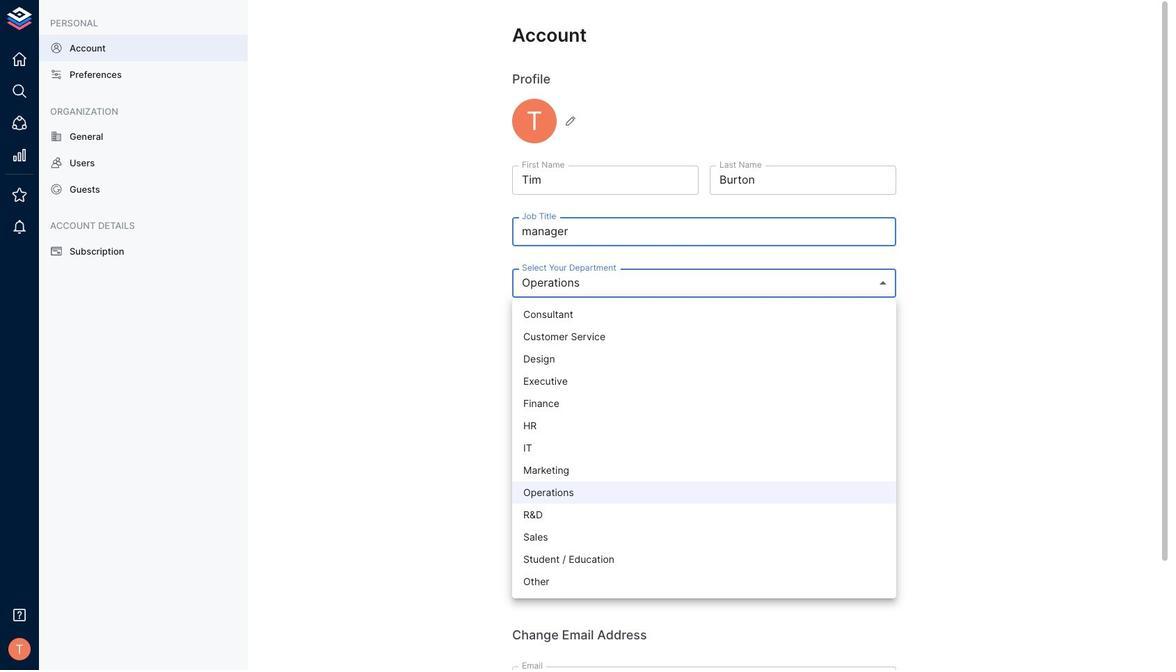 Task type: vqa. For each thing, say whether or not it's contained in the screenshot.
a chart. "ELEMENT" on the left of the page
no



Task type: describe. For each thing, give the bounding box(es) containing it.
7 option from the top
[[512, 437, 897, 460]]

3 option from the top
[[512, 348, 897, 370]]

5 option from the top
[[512, 393, 897, 415]]

10 option from the top
[[512, 504, 897, 526]]

11 option from the top
[[512, 526, 897, 549]]

2 password password field from the top
[[512, 494, 865, 523]]



Task type: locate. For each thing, give the bounding box(es) containing it.
1 vertical spatial password password field
[[512, 494, 865, 523]]

Doe text field
[[710, 166, 897, 195]]

2 option from the top
[[512, 326, 897, 348]]

list box
[[512, 298, 897, 599]]

CEO text field
[[512, 217, 897, 247]]

Password password field
[[512, 442, 897, 471], [512, 494, 865, 523]]

9 option from the top
[[512, 482, 897, 504]]

8 option from the top
[[512, 460, 897, 482]]

6 option from the top
[[512, 415, 897, 437]]

12 option from the top
[[512, 549, 897, 571]]

None field
[[512, 269, 897, 298]]

John text field
[[512, 166, 699, 195]]

4 option from the top
[[512, 370, 897, 393]]

13 option from the top
[[512, 571, 897, 593]]

option
[[512, 304, 897, 326], [512, 326, 897, 348], [512, 348, 897, 370], [512, 370, 897, 393], [512, 393, 897, 415], [512, 415, 897, 437], [512, 437, 897, 460], [512, 460, 897, 482], [512, 482, 897, 504], [512, 504, 897, 526], [512, 526, 897, 549], [512, 549, 897, 571], [512, 571, 897, 593]]

you@example.com text field
[[512, 667, 897, 671]]

1 option from the top
[[512, 304, 897, 326]]

0 vertical spatial password password field
[[512, 442, 897, 471]]

1 password password field from the top
[[512, 442, 897, 471]]



